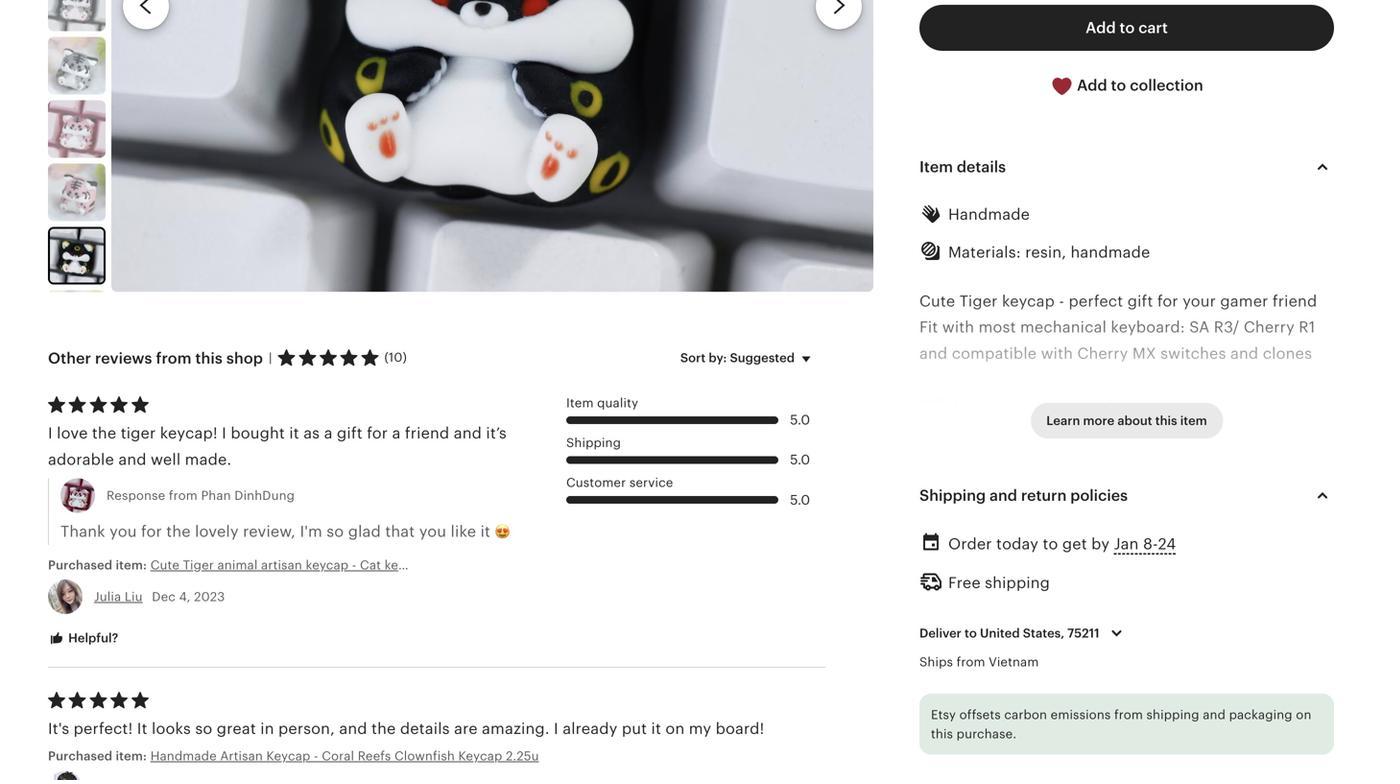 Task type: locate. For each thing, give the bounding box(es) containing it.
on inside etsy offsets carbon emissions from shipping and packaging on this purchase.
[[1296, 708, 1312, 723]]

2 keycap from the left
[[458, 749, 502, 764]]

switches
[[1161, 345, 1227, 362]]

purchase.
[[957, 727, 1017, 741]]

you left like
[[419, 523, 447, 541]]

a down '(10)'
[[392, 425, 401, 442]]

2 vertical spatial gift
[[561, 558, 582, 572]]

purchased down the thank
[[48, 558, 113, 572]]

phan
[[201, 489, 231, 503]]

and inside *all keycaps are handmade and there may be minor differences between keycaps
[[1127, 397, 1155, 415]]

0 horizontal spatial you
[[110, 523, 137, 541]]

perfect up mechanical
[[1069, 293, 1124, 310]]

|
[[269, 351, 272, 366]]

for inside i love the tiger keycap! i bought it as a gift for a friend and it's adorable and well made.
[[367, 425, 388, 442]]

dec
[[152, 590, 176, 604]]

add down "add to cart" in the top of the page
[[1077, 77, 1108, 94]]

0 vertical spatial are
[[1015, 397, 1039, 415]]

0 vertical spatial shipping
[[985, 574, 1050, 592]]

1 vertical spatial cute
[[150, 558, 180, 572]]

your
[[1183, 293, 1216, 310]]

1 item: from the top
[[116, 558, 147, 572]]

shipping down today
[[985, 574, 1050, 592]]

2 vertical spatial handmade
[[493, 558, 557, 572]]

handmade
[[949, 206, 1030, 223], [150, 749, 217, 764]]

with
[[943, 319, 975, 336], [1041, 345, 1073, 362]]

you down response
[[110, 523, 137, 541]]

shipping inside dropdown button
[[920, 487, 986, 505]]

it
[[137, 720, 147, 738]]

and left there
[[1127, 397, 1155, 415]]

cherry
[[1244, 319, 1295, 336], [1078, 345, 1129, 362]]

by
[[1092, 536, 1110, 553]]

a right 'as'
[[324, 425, 333, 442]]

2 purchased from the top
[[48, 749, 113, 764]]

resin,
[[1026, 244, 1067, 261]]

0 horizontal spatial with
[[943, 319, 975, 336]]

4,
[[179, 590, 191, 604]]

friend inside i love the tiger keycap! i bought it as a gift for a friend and it's adorable and well made.
[[405, 425, 450, 442]]

1 vertical spatial perfect
[[445, 558, 489, 572]]

0 vertical spatial purchased
[[48, 558, 113, 572]]

2 horizontal spatial this
[[1156, 414, 1178, 428]]

cute
[[920, 293, 956, 310], [150, 558, 180, 572]]

2 5.0 from the top
[[790, 452, 810, 468]]

0 horizontal spatial are
[[454, 720, 478, 738]]

1 vertical spatial cherry
[[1078, 345, 1129, 362]]

1 vertical spatial friend
[[405, 425, 450, 442]]

1 vertical spatial so
[[195, 720, 213, 738]]

2 you from the left
[[419, 523, 447, 541]]

person,
[[278, 720, 335, 738]]

0 vertical spatial item
[[920, 158, 953, 176]]

i left already
[[554, 720, 559, 738]]

and inside etsy offsets carbon emissions from shipping and packaging on this purchase.
[[1203, 708, 1226, 723]]

free
[[949, 574, 981, 592]]

0 horizontal spatial gift
[[337, 425, 363, 442]]

for right 'as'
[[367, 425, 388, 442]]

from
[[156, 350, 192, 367], [169, 489, 198, 503], [957, 655, 986, 670], [1115, 708, 1143, 723]]

friend left "it's"
[[405, 425, 450, 442]]

the up reefs
[[372, 720, 396, 738]]

0 vertical spatial handmade
[[949, 206, 1030, 223]]

- up mechanical
[[1059, 293, 1065, 310]]

1 horizontal spatial shipping
[[1147, 708, 1200, 723]]

1 5.0 from the top
[[790, 412, 810, 428]]

1 vertical spatial handmade
[[1043, 397, 1123, 415]]

keycap
[[1002, 293, 1055, 310], [306, 558, 349, 572]]

reefs
[[358, 749, 391, 764]]

0 horizontal spatial on
[[666, 720, 685, 738]]

with down mechanical
[[1041, 345, 1073, 362]]

item quality
[[566, 396, 639, 410]]

handmade up materials: in the right top of the page
[[949, 206, 1030, 223]]

0 vertical spatial it
[[289, 425, 299, 442]]

1 purchased from the top
[[48, 558, 113, 572]]

details inside dropdown button
[[957, 158, 1006, 176]]

gift down customer
[[561, 558, 582, 572]]

1 horizontal spatial cherry
[[1244, 319, 1295, 336]]

1 vertical spatial shipping
[[1147, 708, 1200, 723]]

the left 'lovely' in the bottom of the page
[[166, 523, 191, 541]]

1 horizontal spatial this
[[931, 727, 953, 741]]

0 horizontal spatial the
[[92, 425, 116, 442]]

add for add to cart
[[1086, 19, 1116, 36]]

artisan
[[220, 749, 263, 764]]

2 vertical spatial 5.0
[[790, 492, 810, 508]]

1 vertical spatial this
[[1156, 414, 1178, 428]]

2 horizontal spatial it
[[651, 720, 662, 738]]

keycap left 2.25u at left bottom
[[458, 749, 502, 764]]

handmade
[[1071, 244, 1151, 261], [1043, 397, 1123, 415], [493, 558, 557, 572]]

shipping
[[985, 574, 1050, 592], [1147, 708, 1200, 723]]

the inside i love the tiger keycap! i bought it as a gift for a friend and it's adorable and well made.
[[92, 425, 116, 442]]

purchased for it's perfect! it looks so great in person, and the details are amazing. i already put it on my board!
[[48, 749, 113, 764]]

3 5.0 from the top
[[790, 492, 810, 508]]

item: up liu
[[116, 558, 147, 572]]

2 a from the left
[[392, 425, 401, 442]]

friend inside cute tiger keycap - perfect gift for your gamer friend fit with most mechanical keyboard: sa r3/ cherry r1 and compatible with cherry mx switches and clones
[[1273, 293, 1318, 310]]

keycaps inside *all keycaps are handmade and there may be minor differences between keycaps
[[1078, 423, 1138, 441]]

0 horizontal spatial tiger
[[183, 558, 214, 572]]

1 vertical spatial the
[[166, 523, 191, 541]]

shipping up order
[[920, 487, 986, 505]]

perfect down like
[[445, 558, 489, 572]]

reviews
[[95, 350, 152, 367]]

cute tiger keycap - perfect gift for your gamer friend fit with most mechanical keyboard: sa r3/ cherry r1 and compatible with cherry mx switches and clones
[[920, 293, 1318, 362]]

deliver
[[920, 626, 962, 641]]

love
[[57, 425, 88, 442]]

shipping for shipping and return policies
[[920, 487, 986, 505]]

1 horizontal spatial handmade
[[949, 206, 1030, 223]]

shipping up customer
[[566, 436, 621, 450]]

are up clownfish
[[454, 720, 478, 738]]

1 horizontal spatial gift
[[561, 558, 582, 572]]

gift up keyboard:
[[1128, 293, 1154, 310]]

tiger up "2023"
[[183, 558, 214, 572]]

sort by: suggested button
[[666, 338, 832, 379]]

i left the love on the left bottom of page
[[48, 425, 53, 442]]

it left "😍"
[[481, 523, 491, 541]]

friend
[[1273, 293, 1318, 310], [405, 425, 450, 442]]

cute tiger animal artisan keycap - cat keycaps - perfect handmade gift link
[[150, 557, 582, 574]]

item for item details
[[920, 158, 953, 176]]

1 horizontal spatial are
[[1015, 397, 1039, 415]]

1 vertical spatial item:
[[116, 749, 147, 764]]

to left cart
[[1120, 19, 1135, 36]]

cute up fit
[[920, 293, 956, 310]]

0 vertical spatial the
[[92, 425, 116, 442]]

i
[[48, 425, 53, 442], [222, 425, 227, 442], [554, 720, 559, 738]]

shipping
[[566, 436, 621, 450], [920, 487, 986, 505]]

response from phan dinhdung
[[107, 489, 295, 503]]

item: down it
[[116, 749, 147, 764]]

customer
[[566, 476, 626, 490]]

cute tiger animal artisan keycap cat keycaps perfect image 8 image
[[48, 164, 106, 221]]

1 horizontal spatial the
[[166, 523, 191, 541]]

1 horizontal spatial you
[[419, 523, 447, 541]]

1 horizontal spatial perfect
[[1069, 293, 1124, 310]]

add left cart
[[1086, 19, 1116, 36]]

purchased down it's
[[48, 749, 113, 764]]

cute up dec
[[150, 558, 180, 572]]

cute tiger animal artisan keycap cat keycaps perfect pink image
[[48, 100, 106, 158]]

fit
[[920, 319, 938, 336]]

1 horizontal spatial cute
[[920, 293, 956, 310]]

2023
[[194, 590, 225, 604]]

1 vertical spatial are
[[454, 720, 478, 738]]

1 horizontal spatial a
[[392, 425, 401, 442]]

materials:
[[949, 244, 1021, 261]]

gift right 'as'
[[337, 425, 363, 442]]

this down etsy
[[931, 727, 953, 741]]

for down response
[[141, 523, 162, 541]]

details up materials: in the right top of the page
[[957, 158, 1006, 176]]

return
[[1021, 487, 1067, 505]]

2 vertical spatial it
[[651, 720, 662, 738]]

from inside etsy offsets carbon emissions from shipping and packaging on this purchase.
[[1115, 708, 1143, 723]]

1 vertical spatial shipping
[[920, 487, 986, 505]]

this left shop
[[195, 350, 223, 367]]

1 horizontal spatial with
[[1041, 345, 1073, 362]]

0 vertical spatial gift
[[1128, 293, 1154, 310]]

to left 'united'
[[965, 626, 977, 641]]

1 horizontal spatial keycap
[[1002, 293, 1055, 310]]

0 horizontal spatial it
[[289, 425, 299, 442]]

0 vertical spatial friend
[[1273, 293, 1318, 310]]

2.25u
[[506, 749, 539, 764]]

1 vertical spatial 5.0
[[790, 452, 810, 468]]

5.0
[[790, 412, 810, 428], [790, 452, 810, 468], [790, 492, 810, 508]]

1 horizontal spatial shipping
[[920, 487, 986, 505]]

it left 'as'
[[289, 425, 299, 442]]

*all keycaps are handmade and there may be minor differences between keycaps
[[920, 397, 1305, 441]]

i up made.
[[222, 425, 227, 442]]

gift inside cute tiger keycap - perfect gift for your gamer friend fit with most mechanical keyboard: sa r3/ cherry r1 and compatible with cherry mx switches and clones
[[1128, 293, 1154, 310]]

thank you for the lovely review, i'm so glad that you like it 😍
[[60, 523, 510, 541]]

the right the love on the left bottom of page
[[92, 425, 116, 442]]

item: for it
[[116, 749, 147, 764]]

75211
[[1068, 626, 1100, 641]]

keycap down the person,
[[266, 749, 311, 764]]

made.
[[185, 451, 232, 468]]

clones
[[1263, 345, 1313, 362]]

0 horizontal spatial for
[[141, 523, 162, 541]]

purchased item: cute tiger animal artisan keycap - cat keycaps - perfect handmade gift
[[48, 558, 582, 572]]

about
[[1118, 414, 1153, 428]]

so right i'm
[[327, 523, 344, 541]]

1 vertical spatial with
[[1041, 345, 1073, 362]]

0 horizontal spatial keycap
[[306, 558, 349, 572]]

1 vertical spatial purchased
[[48, 749, 113, 764]]

1 horizontal spatial tiger
[[960, 293, 998, 310]]

perfect
[[1069, 293, 1124, 310], [445, 558, 489, 572]]

and left return
[[990, 487, 1018, 505]]

and inside dropdown button
[[990, 487, 1018, 505]]

mx
[[1133, 345, 1157, 362]]

you
[[110, 523, 137, 541], [419, 523, 447, 541]]

gift
[[1128, 293, 1154, 310], [337, 425, 363, 442], [561, 558, 582, 572]]

so right looks
[[195, 720, 213, 738]]

1 horizontal spatial on
[[1296, 708, 1312, 723]]

0 horizontal spatial shipping
[[985, 574, 1050, 592]]

a
[[324, 425, 333, 442], [392, 425, 401, 442]]

0 horizontal spatial friend
[[405, 425, 450, 442]]

jan
[[1114, 536, 1139, 553]]

0 vertical spatial tiger
[[960, 293, 998, 310]]

0 horizontal spatial a
[[324, 425, 333, 442]]

sort by: suggested
[[681, 351, 795, 366]]

0 vertical spatial keycaps
[[1078, 423, 1138, 441]]

0 vertical spatial cute
[[920, 293, 956, 310]]

this inside etsy offsets carbon emissions from shipping and packaging on this purchase.
[[931, 727, 953, 741]]

and left "it's"
[[454, 425, 482, 442]]

2 item: from the top
[[116, 749, 147, 764]]

to left the collection
[[1111, 77, 1126, 94]]

it right put
[[651, 720, 662, 738]]

in
[[260, 720, 274, 738]]

handmade down looks
[[150, 749, 217, 764]]

united
[[980, 626, 1020, 641]]

*all
[[920, 397, 945, 415]]

0 horizontal spatial details
[[400, 720, 450, 738]]

may
[[1203, 397, 1234, 415]]

0 horizontal spatial keycap
[[266, 749, 311, 764]]

details up clownfish
[[400, 720, 450, 738]]

this left item
[[1156, 414, 1178, 428]]

0 vertical spatial keycap
[[1002, 293, 1055, 310]]

0 vertical spatial shipping
[[566, 436, 621, 450]]

board!
[[716, 720, 765, 738]]

0 horizontal spatial item
[[566, 396, 594, 410]]

0 vertical spatial this
[[195, 350, 223, 367]]

1 horizontal spatial item
[[920, 158, 953, 176]]

cute tiger animal artisan keycap cat keycaps perfect black image
[[111, 0, 874, 292], [50, 229, 104, 283]]

1 vertical spatial handmade
[[150, 749, 217, 764]]

this for shop
[[195, 350, 223, 367]]

1 vertical spatial gift
[[337, 425, 363, 442]]

with right fit
[[943, 319, 975, 336]]

are
[[1015, 397, 1039, 415], [454, 720, 478, 738]]

clownfish
[[395, 749, 455, 764]]

keycap down i'm
[[306, 558, 349, 572]]

get
[[1063, 536, 1088, 553]]

1 vertical spatial keycaps
[[385, 558, 434, 572]]

-
[[1059, 293, 1065, 310], [352, 558, 357, 572], [437, 558, 442, 572], [314, 749, 318, 764]]

2 vertical spatial the
[[372, 720, 396, 738]]

1 horizontal spatial details
[[957, 158, 1006, 176]]

0 vertical spatial perfect
[[1069, 293, 1124, 310]]

0 horizontal spatial shipping
[[566, 436, 621, 450]]

0 vertical spatial details
[[957, 158, 1006, 176]]

0 vertical spatial add
[[1086, 19, 1116, 36]]

on right packaging
[[1296, 708, 1312, 723]]

and left packaging
[[1203, 708, 1226, 723]]

item
[[920, 158, 953, 176], [566, 396, 594, 410]]

2 horizontal spatial for
[[1158, 293, 1179, 310]]

are up between
[[1015, 397, 1039, 415]]

already
[[563, 720, 618, 738]]

for left your
[[1158, 293, 1179, 310]]

0 vertical spatial for
[[1158, 293, 1179, 310]]

from right emissions
[[1115, 708, 1143, 723]]

cherry up clones
[[1244, 319, 1295, 336]]

1 horizontal spatial keycaps
[[1078, 423, 1138, 441]]

to for collection
[[1111, 77, 1126, 94]]

response
[[107, 489, 165, 503]]

keycap up most
[[1002, 293, 1055, 310]]

to
[[1120, 19, 1135, 36], [1111, 77, 1126, 94], [1043, 536, 1058, 553], [965, 626, 977, 641]]

tiger up most
[[960, 293, 998, 310]]

0 horizontal spatial keycaps
[[385, 558, 434, 572]]

item inside dropdown button
[[920, 158, 953, 176]]

on left my
[[666, 720, 685, 738]]

to inside 'dropdown button'
[[965, 626, 977, 641]]

shipping left packaging
[[1147, 708, 1200, 723]]

order
[[949, 536, 992, 553]]

this inside learn more about this item dropdown button
[[1156, 414, 1178, 428]]

packaging
[[1229, 708, 1293, 723]]

1 horizontal spatial friend
[[1273, 293, 1318, 310]]

cherry left mx
[[1078, 345, 1129, 362]]

- right cat on the bottom left
[[437, 558, 442, 572]]

friend up r1
[[1273, 293, 1318, 310]]

keycap
[[266, 749, 311, 764], [458, 749, 502, 764]]

1 vertical spatial add
[[1077, 77, 1108, 94]]



Task type: describe. For each thing, give the bounding box(es) containing it.
shipping for shipping
[[566, 436, 621, 450]]

shipping inside etsy offsets carbon emissions from shipping and packaging on this purchase.
[[1147, 708, 1200, 723]]

add to cart button
[[920, 5, 1334, 51]]

- left "coral"
[[314, 749, 318, 764]]

states,
[[1023, 626, 1065, 641]]

cute tiger animal artisan keycap cat keycaps perfect gray image
[[48, 0, 106, 31]]

item: for the
[[116, 558, 147, 572]]

tiger inside cute tiger keycap - perfect gift for your gamer friend fit with most mechanical keyboard: sa r3/ cherry r1 and compatible with cherry mx switches and clones
[[960, 293, 998, 310]]

from right reviews at top left
[[156, 350, 192, 367]]

policies
[[1071, 487, 1128, 505]]

there
[[1159, 397, 1198, 415]]

order today to get by jan 8-24
[[949, 536, 1176, 553]]

artisan
[[261, 558, 302, 572]]

put
[[622, 720, 647, 738]]

handmade inside *all keycaps are handmade and there may be minor differences between keycaps
[[1043, 397, 1123, 415]]

great
[[217, 720, 256, 738]]

learn more about this item
[[1047, 414, 1208, 428]]

add to collection button
[[920, 62, 1334, 110]]

to for united
[[965, 626, 977, 641]]

item
[[1181, 414, 1208, 428]]

it's
[[486, 425, 507, 442]]

1 vertical spatial keycap
[[306, 558, 349, 572]]

2 horizontal spatial i
[[554, 720, 559, 738]]

from right ships
[[957, 655, 986, 670]]

- inside cute tiger keycap - perfect gift for your gamer friend fit with most mechanical keyboard: sa r3/ cherry r1 and compatible with cherry mx switches and clones
[[1059, 293, 1065, 310]]

1 keycap from the left
[[266, 749, 311, 764]]

shop
[[226, 350, 263, 367]]

carbon
[[1005, 708, 1048, 723]]

by:
[[709, 351, 727, 366]]

julia
[[94, 590, 121, 604]]

julia liu dec 4, 2023
[[94, 590, 225, 604]]

julia liu link
[[94, 590, 143, 604]]

5.0 for service
[[790, 492, 810, 508]]

free shipping
[[949, 574, 1050, 592]]

suggested
[[730, 351, 795, 366]]

to for cart
[[1120, 19, 1135, 36]]

lovely
[[195, 523, 239, 541]]

item details button
[[902, 144, 1352, 190]]

amazing.
[[482, 720, 550, 738]]

purchased for i love the tiger keycap! i bought it as a gift for a friend and it's adorable and well made.
[[48, 558, 113, 572]]

1 a from the left
[[324, 425, 333, 442]]

perfect!
[[74, 720, 133, 738]]

and down fit
[[920, 345, 948, 362]]

sort
[[681, 351, 706, 366]]

1 horizontal spatial i
[[222, 425, 227, 442]]

and up handmade artisan keycap - coral reefs clownfish keycap 2.25u link
[[339, 720, 367, 738]]

collection
[[1130, 77, 1204, 94]]

other
[[48, 350, 91, 367]]

other reviews from this shop
[[48, 350, 263, 367]]

cart
[[1139, 19, 1168, 36]]

it's perfect! it looks so great in person, and the details are amazing. i already put it on my board!
[[48, 720, 765, 738]]

tiger
[[121, 425, 156, 442]]

perfect inside cute tiger keycap - perfect gift for your gamer friend fit with most mechanical keyboard: sa r3/ cherry r1 and compatible with cherry mx switches and clones
[[1069, 293, 1124, 310]]

24
[[1158, 536, 1176, 553]]

helpful? button
[[34, 621, 133, 657]]

item for item quality
[[566, 396, 594, 410]]

r3/
[[1214, 319, 1240, 336]]

liu
[[125, 590, 143, 604]]

- left cat on the bottom left
[[352, 558, 357, 572]]

etsy offsets carbon emissions from shipping and packaging on this purchase.
[[931, 708, 1312, 741]]

0 horizontal spatial so
[[195, 720, 213, 738]]

looks
[[152, 720, 191, 738]]

keycap!
[[160, 425, 218, 442]]

customer service
[[566, 476, 673, 490]]

(10)
[[384, 350, 407, 365]]

handmade artisan keycap - coral reefs clownfish keycap 2.25u link
[[150, 748, 539, 765]]

and down tiger
[[118, 451, 147, 468]]

0 horizontal spatial cherry
[[1078, 345, 1129, 362]]

0 horizontal spatial perfect
[[445, 558, 489, 572]]

review,
[[243, 523, 296, 541]]

add to collection
[[1074, 77, 1204, 94]]

bought
[[231, 425, 285, 442]]

gift inside i love the tiger keycap! i bought it as a gift for a friend and it's adorable and well made.
[[337, 425, 363, 442]]

0 vertical spatial handmade
[[1071, 244, 1151, 261]]

i'm
[[300, 523, 322, 541]]

keycaps
[[949, 397, 1011, 415]]

for inside cute tiger keycap - perfect gift for your gamer friend fit with most mechanical keyboard: sa r3/ cherry r1 and compatible with cherry mx switches and clones
[[1158, 293, 1179, 310]]

this for item
[[1156, 414, 1178, 428]]

gamer
[[1221, 293, 1269, 310]]

deliver to united states, 75211
[[920, 626, 1100, 641]]

1 you from the left
[[110, 523, 137, 541]]

etsy
[[931, 708, 956, 723]]

are inside *all keycaps are handmade and there may be minor differences between keycaps
[[1015, 397, 1039, 415]]

like
[[451, 523, 476, 541]]

i love the tiger keycap! i bought it as a gift for a friend and it's adorable and well made.
[[48, 425, 507, 468]]

0 horizontal spatial handmade
[[150, 749, 217, 764]]

adorable
[[48, 451, 114, 468]]

more
[[1083, 414, 1115, 428]]

that
[[385, 523, 415, 541]]

from left phan
[[169, 489, 198, 503]]

2 vertical spatial for
[[141, 523, 162, 541]]

1 vertical spatial tiger
[[183, 558, 214, 572]]

dinhdung
[[234, 489, 295, 503]]

helpful?
[[65, 631, 118, 646]]

0 vertical spatial with
[[943, 319, 975, 336]]

animal
[[217, 558, 258, 572]]

2 horizontal spatial the
[[372, 720, 396, 738]]

1 horizontal spatial cute tiger animal artisan keycap cat keycaps perfect black image
[[111, 0, 874, 292]]

it inside i love the tiger keycap! i bought it as a gift for a friend and it's adorable and well made.
[[289, 425, 299, 442]]

1 horizontal spatial it
[[481, 523, 491, 541]]

differences
[[920, 423, 1004, 441]]

cute inside cute tiger keycap - perfect gift for your gamer friend fit with most mechanical keyboard: sa r3/ cherry r1 and compatible with cherry mx switches and clones
[[920, 293, 956, 310]]

1 horizontal spatial so
[[327, 523, 344, 541]]

keycap inside cute tiger keycap - perfect gift for your gamer friend fit with most mechanical keyboard: sa r3/ cherry r1 and compatible with cherry mx switches and clones
[[1002, 293, 1055, 310]]

to left get
[[1043, 536, 1058, 553]]

0 horizontal spatial i
[[48, 425, 53, 442]]

it's
[[48, 720, 69, 738]]

thank
[[60, 523, 105, 541]]

0 horizontal spatial cute tiger animal artisan keycap cat keycaps perfect black image
[[50, 229, 104, 283]]

cute tiger animal artisan keycap cat keycaps perfect image 6 image
[[48, 37, 106, 95]]

ships
[[920, 655, 953, 670]]

keyboard:
[[1111, 319, 1186, 336]]

add for add to collection
[[1077, 77, 1108, 94]]

0 horizontal spatial cute
[[150, 558, 180, 572]]

5.0 for quality
[[790, 412, 810, 428]]

0 vertical spatial cherry
[[1244, 319, 1295, 336]]

and down r3/
[[1231, 345, 1259, 362]]

learn
[[1047, 414, 1080, 428]]

my
[[689, 720, 712, 738]]

be
[[1238, 397, 1257, 415]]

jan 8-24 button
[[1114, 531, 1176, 559]]

most
[[979, 319, 1016, 336]]

vietnam
[[989, 655, 1039, 670]]

between
[[1009, 423, 1073, 441]]



Task type: vqa. For each thing, say whether or not it's contained in the screenshot.
compatible
yes



